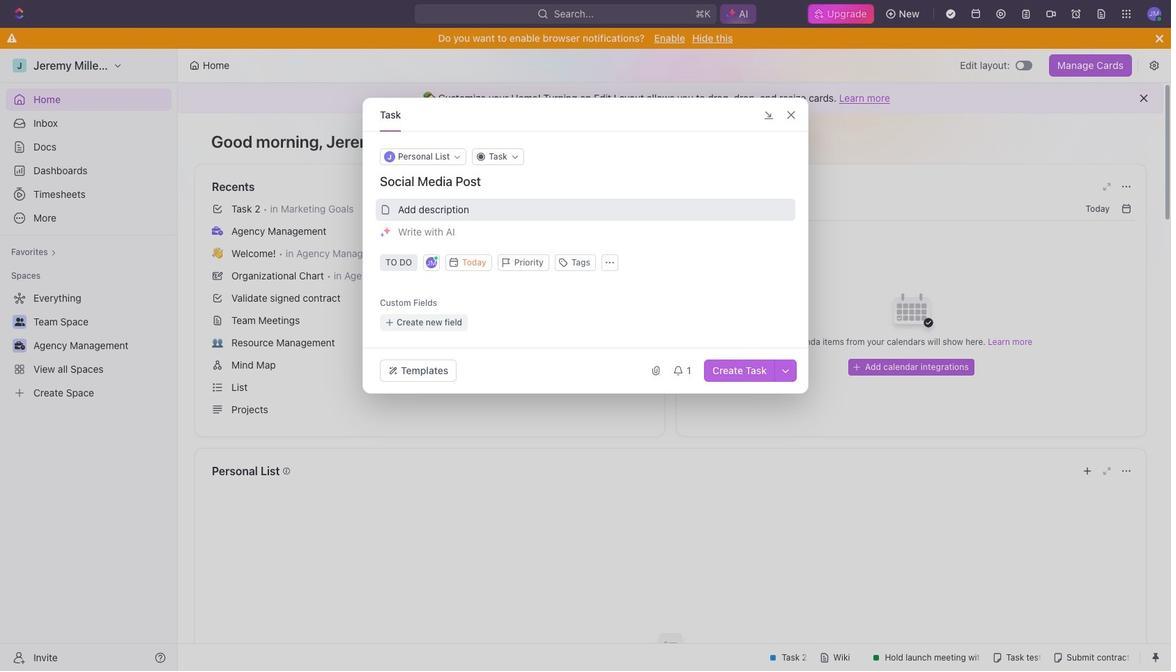 Task type: describe. For each thing, give the bounding box(es) containing it.
tree inside sidebar navigation
[[6, 287, 172, 405]]

sidebar navigation
[[0, 49, 178, 672]]



Task type: vqa. For each thing, say whether or not it's contained in the screenshot.
in progress on the top left of page
no



Task type: locate. For each thing, give the bounding box(es) containing it.
Task name or type '/' for commands text field
[[380, 174, 794, 190]]

tree
[[6, 287, 172, 405]]

dialog
[[363, 98, 809, 394]]

business time image
[[212, 227, 223, 235]]

alert
[[178, 83, 1164, 114]]



